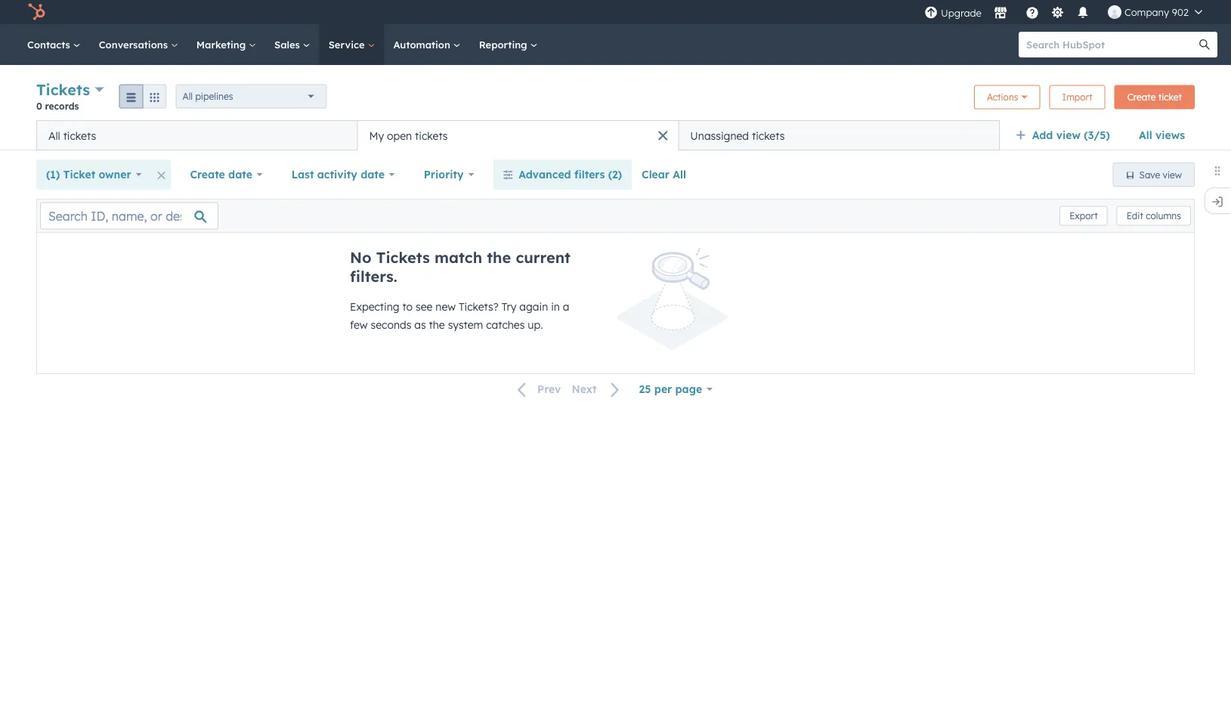 Task type: locate. For each thing, give the bounding box(es) containing it.
page
[[676, 383, 703, 396]]

the right as
[[429, 318, 445, 332]]

columns
[[1147, 210, 1182, 222]]

1 vertical spatial view
[[1163, 169, 1183, 180]]

all left the views
[[1140, 129, 1153, 142]]

tickets
[[36, 80, 90, 99], [376, 248, 430, 267]]

activity
[[317, 168, 358, 181]]

a
[[563, 300, 570, 313]]

see
[[416, 300, 433, 313]]

0 vertical spatial the
[[487, 248, 511, 267]]

3 tickets from the left
[[752, 129, 785, 142]]

2 tickets from the left
[[415, 129, 448, 142]]

902
[[1173, 6, 1189, 18]]

0 horizontal spatial tickets
[[63, 129, 96, 142]]

1 vertical spatial create
[[190, 168, 225, 181]]

priority button
[[414, 160, 484, 190]]

edit
[[1127, 210, 1144, 222]]

marketplaces image
[[994, 7, 1008, 20]]

all right clear
[[673, 168, 687, 181]]

create date
[[190, 168, 253, 181]]

menu containing company 902
[[923, 0, 1214, 24]]

save
[[1140, 169, 1161, 180]]

create inside "button"
[[1128, 91, 1157, 103]]

all tickets button
[[36, 120, 358, 150]]

all for all pipelines
[[183, 91, 193, 102]]

create left "ticket"
[[1128, 91, 1157, 103]]

tickets right unassigned
[[752, 129, 785, 142]]

tickets?
[[459, 300, 499, 313]]

marketing
[[196, 38, 249, 51]]

service link
[[320, 24, 384, 65]]

0 horizontal spatial create
[[190, 168, 225, 181]]

date right activity
[[361, 168, 385, 181]]

create down all tickets button
[[190, 168, 225, 181]]

2 date from the left
[[361, 168, 385, 181]]

upgrade
[[941, 7, 982, 19]]

the
[[487, 248, 511, 267], [429, 318, 445, 332]]

view right add
[[1057, 129, 1081, 142]]

next
[[572, 383, 597, 396]]

0 vertical spatial create
[[1128, 91, 1157, 103]]

clear
[[642, 168, 670, 181]]

1 horizontal spatial tickets
[[415, 129, 448, 142]]

reporting
[[479, 38, 530, 51]]

save view button
[[1114, 163, 1196, 187]]

tickets button
[[36, 79, 104, 101]]

all inside popup button
[[183, 91, 193, 102]]

my open tickets
[[369, 129, 448, 142]]

ticket
[[1159, 91, 1183, 103]]

try
[[502, 300, 517, 313]]

1 horizontal spatial create
[[1128, 91, 1157, 103]]

tickets up records
[[36, 80, 90, 99]]

all
[[183, 91, 193, 102], [1140, 129, 1153, 142], [48, 129, 60, 142], [673, 168, 687, 181]]

prev button
[[509, 380, 567, 400]]

1 horizontal spatial view
[[1163, 169, 1183, 180]]

tickets down records
[[63, 129, 96, 142]]

1 vertical spatial the
[[429, 318, 445, 332]]

tickets right open
[[415, 129, 448, 142]]

pagination navigation
[[509, 379, 630, 400]]

tickets inside the tickets popup button
[[36, 80, 90, 99]]

per
[[655, 383, 672, 396]]

all inside 'button'
[[673, 168, 687, 181]]

conversations link
[[90, 24, 187, 65]]

group inside tickets banner
[[119, 84, 167, 109]]

views
[[1156, 129, 1186, 142]]

all left pipelines
[[183, 91, 193, 102]]

Search ID, name, or description search field
[[40, 202, 219, 230]]

no tickets match the current filters.
[[350, 248, 571, 286]]

edit columns button
[[1117, 206, 1192, 226]]

filters
[[575, 168, 605, 181]]

service
[[329, 38, 368, 51]]

menu
[[923, 0, 1214, 24]]

1 vertical spatial tickets
[[376, 248, 430, 267]]

date down all tickets button
[[228, 168, 253, 181]]

last activity date
[[292, 168, 385, 181]]

view right save
[[1163, 169, 1183, 180]]

settings image
[[1051, 6, 1065, 20]]

unassigned tickets
[[691, 129, 785, 142]]

again
[[520, 300, 548, 313]]

(1) ticket owner button
[[36, 160, 152, 190]]

Search HubSpot search field
[[1019, 32, 1205, 57]]

tickets banner
[[36, 79, 1196, 120]]

all inside button
[[48, 129, 60, 142]]

create inside popup button
[[190, 168, 225, 181]]

tickets for unassigned tickets
[[752, 129, 785, 142]]

tickets right no
[[376, 248, 430, 267]]

tickets inside button
[[63, 129, 96, 142]]

all views
[[1140, 129, 1186, 142]]

create ticket button
[[1115, 85, 1196, 109]]

expecting to see new tickets? try again in a few seconds as the system catches up.
[[350, 300, 570, 332]]

to
[[403, 300, 413, 313]]

the right the match
[[487, 248, 511, 267]]

group
[[119, 84, 167, 109]]

all pipelines button
[[176, 84, 327, 109]]

0 horizontal spatial tickets
[[36, 80, 90, 99]]

next button
[[567, 380, 630, 400]]

upgrade image
[[925, 6, 938, 20]]

2 horizontal spatial tickets
[[752, 129, 785, 142]]

tickets inside button
[[415, 129, 448, 142]]

all down 0 records
[[48, 129, 60, 142]]

search image
[[1200, 39, 1211, 50]]

company 902 button
[[1099, 0, 1212, 24]]

0 horizontal spatial the
[[429, 318, 445, 332]]

1 tickets from the left
[[63, 129, 96, 142]]

1 horizontal spatial the
[[487, 248, 511, 267]]

advanced filters (2)
[[519, 168, 622, 181]]

notifications image
[[1077, 7, 1090, 20]]

tickets for all tickets
[[63, 129, 96, 142]]

my open tickets button
[[358, 120, 679, 150]]

(2)
[[608, 168, 622, 181]]

tickets inside 'button'
[[752, 129, 785, 142]]

automation
[[394, 38, 454, 51]]

tickets
[[63, 129, 96, 142], [415, 129, 448, 142], [752, 129, 785, 142]]

search button
[[1193, 32, 1218, 57]]

view inside button
[[1163, 169, 1183, 180]]

filters.
[[350, 267, 398, 286]]

0 vertical spatial view
[[1057, 129, 1081, 142]]

add view (3/5)
[[1033, 129, 1111, 142]]

marketplaces button
[[985, 0, 1017, 24]]

view
[[1057, 129, 1081, 142], [1163, 169, 1183, 180]]

company 902
[[1125, 6, 1189, 18]]

0 vertical spatial tickets
[[36, 80, 90, 99]]

create
[[1128, 91, 1157, 103], [190, 168, 225, 181]]

1 horizontal spatial tickets
[[376, 248, 430, 267]]

expecting
[[350, 300, 400, 313]]

1 date from the left
[[228, 168, 253, 181]]

1 horizontal spatial date
[[361, 168, 385, 181]]

all pipelines
[[183, 91, 233, 102]]

0 horizontal spatial date
[[228, 168, 253, 181]]

0 horizontal spatial view
[[1057, 129, 1081, 142]]

view inside popup button
[[1057, 129, 1081, 142]]

hubspot link
[[18, 3, 57, 21]]

new
[[436, 300, 456, 313]]

advanced
[[519, 168, 571, 181]]



Task type: describe. For each thing, give the bounding box(es) containing it.
date inside popup button
[[361, 168, 385, 181]]

help image
[[1026, 7, 1040, 20]]

clear all
[[642, 168, 687, 181]]

import
[[1063, 91, 1093, 103]]

records
[[45, 100, 79, 112]]

import button
[[1050, 85, 1106, 109]]

settings link
[[1049, 4, 1068, 20]]

view for add
[[1057, 129, 1081, 142]]

marketing link
[[187, 24, 265, 65]]

actions button
[[975, 85, 1041, 109]]

contacts link
[[18, 24, 90, 65]]

actions
[[988, 91, 1019, 103]]

sales
[[275, 38, 303, 51]]

the inside expecting to see new tickets? try again in a few seconds as the system catches up.
[[429, 318, 445, 332]]

ticket
[[63, 168, 95, 181]]

help button
[[1020, 0, 1046, 24]]

catches
[[486, 318, 525, 332]]

export button
[[1060, 206, 1108, 226]]

25 per page
[[639, 383, 703, 396]]

seconds
[[371, 318, 412, 332]]

(1) ticket owner
[[46, 168, 131, 181]]

few
[[350, 318, 368, 332]]

0
[[36, 100, 42, 112]]

clear all button
[[632, 160, 697, 190]]

create ticket
[[1128, 91, 1183, 103]]

edit columns
[[1127, 210, 1182, 222]]

up.
[[528, 318, 543, 332]]

pipelines
[[195, 91, 233, 102]]

owner
[[99, 168, 131, 181]]

mateo roberts image
[[1109, 5, 1122, 19]]

save view
[[1140, 169, 1183, 180]]

last activity date button
[[282, 160, 405, 190]]

0 records
[[36, 100, 79, 112]]

match
[[435, 248, 483, 267]]

contacts
[[27, 38, 73, 51]]

automation link
[[384, 24, 470, 65]]

as
[[415, 318, 426, 332]]

prev
[[538, 383, 561, 396]]

all for all views
[[1140, 129, 1153, 142]]

create date button
[[180, 160, 273, 190]]

add view (3/5) button
[[1006, 120, 1130, 150]]

all for all tickets
[[48, 129, 60, 142]]

unassigned
[[691, 129, 749, 142]]

export
[[1070, 210, 1099, 222]]

current
[[516, 248, 571, 267]]

company
[[1125, 6, 1170, 18]]

open
[[387, 129, 412, 142]]

advanced filters (2) button
[[493, 160, 632, 190]]

(3/5)
[[1085, 129, 1111, 142]]

conversations
[[99, 38, 171, 51]]

(1)
[[46, 168, 60, 181]]

sales link
[[265, 24, 320, 65]]

create for create ticket
[[1128, 91, 1157, 103]]

unassigned tickets button
[[679, 120, 1000, 150]]

all views link
[[1130, 120, 1196, 150]]

hubspot image
[[27, 3, 45, 21]]

25
[[639, 383, 651, 396]]

view for save
[[1163, 169, 1183, 180]]

priority
[[424, 168, 464, 181]]

the inside no tickets match the current filters.
[[487, 248, 511, 267]]

last
[[292, 168, 314, 181]]

reporting link
[[470, 24, 547, 65]]

no
[[350, 248, 372, 267]]

date inside popup button
[[228, 168, 253, 181]]

notifications button
[[1071, 0, 1096, 24]]

tickets inside no tickets match the current filters.
[[376, 248, 430, 267]]

create for create date
[[190, 168, 225, 181]]

add
[[1033, 129, 1054, 142]]

25 per page button
[[630, 374, 723, 405]]



Task type: vqa. For each thing, say whether or not it's contained in the screenshot.
Edit button
no



